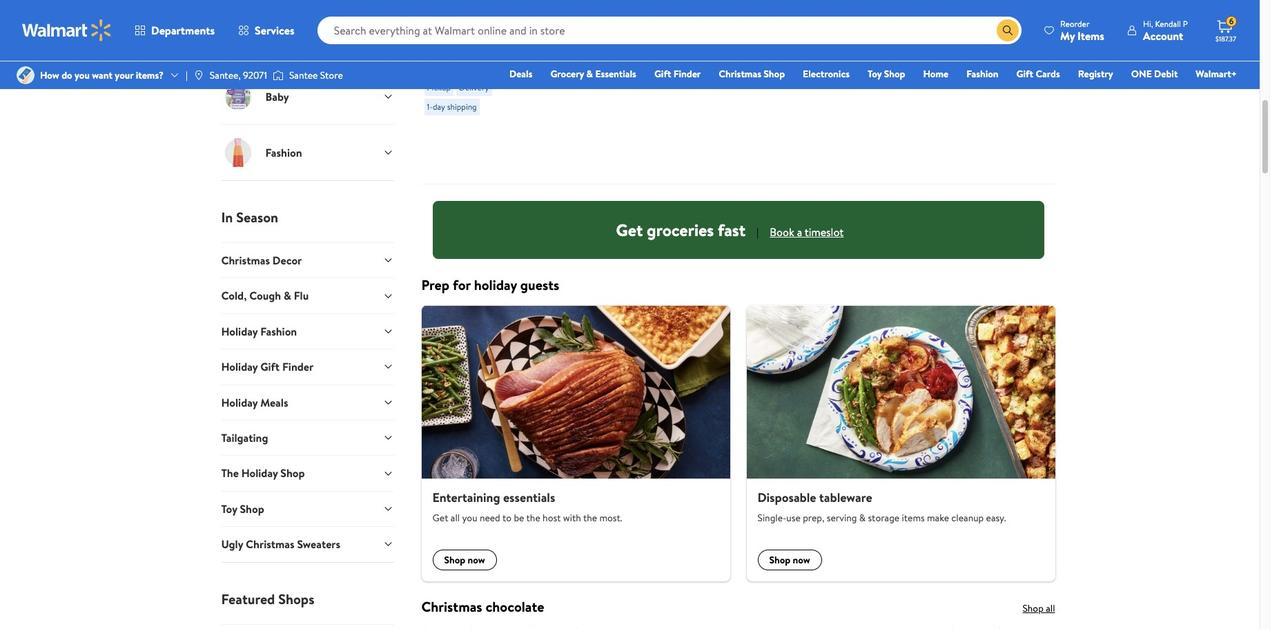 Task type: describe. For each thing, give the bounding box(es) containing it.
christmas for christmas shop
[[719, 67, 762, 81]]

0 horizontal spatial you
[[75, 68, 90, 82]]

6
[[1230, 15, 1234, 27]]

shop inside dropdown button
[[240, 501, 264, 516]]

cough
[[249, 288, 281, 303]]

items
[[902, 511, 925, 525]]

bottles,
[[847, 42, 884, 57]]

entertaining
[[433, 489, 500, 506]]

a
[[797, 224, 802, 240]]

registry link
[[1072, 66, 1120, 81]]

fast
[[718, 218, 746, 242]]

92071
[[243, 68, 267, 82]]

holiday meals
[[221, 395, 288, 410]]

milk, for 2%
[[1015, 12, 1038, 27]]

value for vitamin
[[771, 0, 797, 12]]

1 horizontal spatial toy shop
[[868, 67, 906, 81]]

christmas for christmas chocolate
[[422, 597, 482, 616]]

holiday inside dropdown button
[[241, 466, 278, 481]]

1 horizontal spatial finder
[[674, 67, 701, 81]]

0 vertical spatial get
[[616, 218, 643, 242]]

toy inside dropdown button
[[221, 501, 237, 516]]

holiday for holiday gift finder
[[221, 359, 258, 374]]

holiday
[[474, 275, 517, 294]]

to
[[503, 511, 512, 525]]

now for disposable
[[793, 553, 811, 567]]

groceries
[[647, 218, 714, 242]]

oz inside great value whole vitamin d milk, gallon, 128 fl oz
[[751, 42, 761, 57]]

disposable tableware list item
[[738, 305, 1064, 581]]

product group containing great value whole vitamin d milk, gallon, 128 fl oz
[[741, 0, 828, 178]]

oz inside great value golden sweet whole kernel corn, canned corn, 15 oz can
[[572, 57, 582, 72]]

meals
[[260, 395, 288, 410]]

shop now for disposable
[[770, 553, 811, 567]]

services button
[[227, 14, 306, 47]]

 image for santee store
[[273, 68, 284, 82]]

shop all
[[1023, 601, 1055, 615]]

12 inside 'pepsi soda pop, 12 fl oz cans, 24 pack'
[[424, 24, 434, 39]]

canned
[[559, 42, 596, 57]]

prep,
[[803, 511, 825, 525]]

pop, inside 'pepsi soda pop, 12 fl oz cans, 24 pack'
[[478, 9, 499, 24]]

p
[[1183, 18, 1188, 29]]

2 the from the left
[[583, 511, 597, 525]]

soda inside coca-cola soda pop, 12 fl oz, 24 pack cans
[[689, 0, 712, 12]]

fat
[[997, 12, 1012, 27]]

book a timeslot
[[770, 224, 844, 240]]

great value whole vitamin d milk, gallon, 128 fl oz
[[741, 0, 822, 57]]

ugly christmas sweaters button
[[221, 526, 394, 562]]

featured
[[221, 589, 275, 608]]

fl
[[971, 27, 980, 42]]

with
[[563, 511, 581, 525]]

16655
[[680, 48, 701, 59]]

soda inside 'pepsi soda pop, 12 fl oz cans, 24 pack'
[[452, 9, 475, 24]]

easy.
[[986, 511, 1006, 525]]

oz inside great value purified drinking water, 16.9 fl oz bottles, 40 count
[[910, 27, 921, 42]]

1 corn, from the top
[[530, 42, 557, 57]]

 image for santee, 92071
[[193, 70, 204, 81]]

tailgating
[[221, 430, 268, 445]]

your
[[115, 68, 134, 82]]

day
[[433, 101, 445, 113]]

the holiday shop
[[221, 466, 305, 481]]

christmas decor
[[221, 253, 302, 268]]

count
[[903, 42, 932, 57]]

holiday meals button
[[221, 384, 394, 420]]

oz
[[982, 27, 996, 42]]

gift cards
[[1017, 67, 1060, 81]]

pickup for cans
[[638, 70, 662, 81]]

& inside the cold, cough & flu dropdown button
[[284, 288, 291, 303]]

great value 2% reduced fat milk, 128 fl oz
[[953, 0, 1038, 42]]

1 horizontal spatial all
[[1046, 601, 1055, 615]]

gallon,
[[767, 27, 800, 42]]

cold, cough & flu button
[[221, 278, 394, 313]]

fl inside great value whole vitamin d milk, gallon, 128 fl oz
[[741, 42, 748, 57]]

product group containing great value golden sweet whole kernel corn, canned corn, 15 oz can
[[530, 0, 616, 178]]

gift for gift cards
[[1017, 67, 1034, 81]]

fashion link
[[961, 66, 1005, 81]]

pickup for oz
[[744, 70, 768, 81]]

season
[[236, 208, 278, 226]]

kernel
[[563, 27, 594, 42]]

value for drinking
[[877, 0, 903, 12]]

delivery for oz
[[776, 70, 806, 81]]

shop inside disposable tableware list item
[[770, 553, 791, 567]]

host
[[543, 511, 561, 525]]

featured shops
[[221, 589, 314, 608]]

reorder
[[1061, 18, 1090, 29]]

get inside entertaining essentials get all you need to be the host with the most.
[[433, 511, 448, 525]]

sweet
[[567, 12, 597, 27]]

golden
[[530, 12, 565, 27]]

16.9
[[881, 27, 898, 42]]

services
[[255, 23, 295, 38]]

santee,
[[210, 68, 241, 82]]

pickup right home
[[955, 70, 979, 81]]

electronics
[[803, 67, 850, 81]]

items
[[1078, 28, 1105, 43]]

128 inside great value whole vitamin d milk, gallon, 128 fl oz
[[803, 27, 818, 42]]

purified
[[847, 12, 885, 27]]

product group containing great value purified drinking water, 16.9 fl oz bottles, 40 count
[[847, 0, 933, 178]]

product group containing pepsi soda pop, 12 fl oz cans, 24 pack
[[424, 0, 511, 178]]

coca-
[[636, 0, 664, 12]]

walmart+ link
[[1190, 66, 1244, 81]]

gift finder
[[655, 67, 701, 81]]

in
[[221, 208, 233, 226]]

hi,
[[1143, 18, 1153, 29]]

search icon image
[[1003, 25, 1014, 36]]

4234
[[997, 48, 1016, 59]]

$187.37
[[1216, 34, 1237, 44]]

cold, cough & flu
[[221, 288, 309, 303]]

great value purified drinking water, 16.9 fl oz bottles, 40 count
[[847, 0, 932, 57]]

24 for pop,
[[488, 24, 500, 39]]

gift cards link
[[1011, 66, 1067, 81]]

deals link
[[503, 66, 539, 81]]

essentials
[[503, 489, 555, 506]]

one debit link
[[1125, 66, 1184, 81]]

1-
[[427, 101, 433, 113]]

product group containing coca-cola soda pop, 12 fl oz, 24 pack cans
[[636, 0, 722, 178]]

coca-cola soda pop, 12 fl oz, 24 pack cans
[[636, 0, 712, 42]]

hi, kendall p account
[[1143, 18, 1188, 43]]

list containing entertaining essentials
[[413, 305, 1064, 581]]

disposable tableware single-use prep, serving & storage items make cleanup easy.
[[758, 489, 1006, 525]]

delivery for 15
[[565, 70, 595, 81]]

shop all link
[[1023, 601, 1055, 615]]

can
[[585, 57, 604, 72]]

santee store
[[289, 68, 343, 82]]

book a timeslot link
[[770, 224, 844, 241]]

delivery for cans
[[671, 70, 701, 81]]

shop inside dropdown button
[[281, 466, 305, 481]]

holiday for holiday fashion
[[221, 324, 258, 339]]

shops
[[278, 589, 314, 608]]



Task type: locate. For each thing, give the bounding box(es) containing it.
1 horizontal spatial &
[[587, 67, 593, 81]]

1 horizontal spatial 24
[[697, 12, 709, 27]]

Search search field
[[317, 17, 1022, 44]]

& inside disposable tableware single-use prep, serving & storage items make cleanup easy.
[[859, 511, 866, 525]]

vitamin
[[774, 12, 811, 27]]

4 great from the left
[[953, 0, 980, 12]]

great inside great value 2% reduced fat milk, 128 fl oz
[[953, 0, 980, 12]]

baby button
[[221, 68, 394, 124]]

great for great value 2% reduced fat milk, 128 fl oz
[[953, 0, 980, 12]]

shop now down 'need'
[[444, 553, 485, 567]]

soda right pepsi
[[452, 9, 475, 24]]

toy shop link
[[862, 66, 912, 81]]

santee
[[289, 68, 318, 82]]

15
[[559, 57, 569, 72]]

pack inside coca-cola soda pop, 12 fl oz, 24 pack cans
[[636, 27, 658, 42]]

milk, inside great value 2% reduced fat milk, 128 fl oz
[[1015, 12, 1038, 27]]

great inside great value golden sweet whole kernel corn, canned corn, 15 oz can
[[530, 0, 557, 12]]

0 horizontal spatial gift
[[260, 359, 280, 374]]

in season
[[221, 208, 278, 226]]

0 horizontal spatial whole
[[530, 27, 560, 42]]

pack for 12
[[424, 39, 447, 54]]

christmas
[[719, 67, 762, 81], [221, 253, 270, 268], [246, 537, 295, 552], [422, 597, 482, 616]]

fl inside coca-cola soda pop, 12 fl oz, 24 pack cans
[[671, 12, 678, 27]]

1 horizontal spatial 128
[[953, 27, 968, 42]]

24 for soda
[[697, 12, 709, 27]]

shop now for entertaining
[[444, 553, 485, 567]]

ugly christmas sweaters
[[221, 537, 341, 552]]

value left 2%
[[983, 0, 1009, 12]]

toy shop up ugly
[[221, 501, 264, 516]]

pickup right essentials
[[638, 70, 662, 81]]

pepsi soda pop, 12 fl oz cans, 24 pack
[[424, 9, 500, 54]]

2 value from the left
[[771, 0, 797, 12]]

value inside great value golden sweet whole kernel corn, canned corn, 15 oz can
[[560, 0, 586, 12]]

0 horizontal spatial get
[[433, 511, 448, 525]]

0 horizontal spatial finder
[[282, 359, 314, 374]]

value inside great value 2% reduced fat milk, 128 fl oz
[[983, 0, 1009, 12]]

1 horizontal spatial pack
[[636, 27, 658, 42]]

great left 'vitamin'
[[741, 0, 769, 12]]

soda right cola
[[689, 0, 712, 12]]

oz
[[446, 24, 456, 39], [910, 27, 921, 42], [751, 42, 761, 57], [572, 57, 582, 72]]

fl left cans,
[[436, 24, 443, 39]]

2%
[[1011, 0, 1025, 12]]

shop now inside the 'entertaining essentials' list item
[[444, 553, 485, 567]]

milk,
[[1015, 12, 1038, 27], [741, 27, 764, 42]]

shop now inside disposable tableware list item
[[770, 553, 811, 567]]

essentials
[[595, 67, 637, 81]]

chocolate
[[486, 597, 544, 616]]

list
[[413, 305, 1064, 581]]

ugly
[[221, 537, 243, 552]]

1 shop now from the left
[[444, 553, 485, 567]]

milk, left the gallon,
[[741, 27, 764, 42]]

home
[[924, 67, 949, 81]]

christmas shop link
[[713, 66, 791, 81]]

next slide for product carousel list image
[[1011, 0, 1044, 20]]

Walmart Site-Wide search field
[[317, 17, 1022, 44]]

now inside the 'entertaining essentials' list item
[[468, 553, 485, 567]]

gift down "cans"
[[655, 67, 671, 81]]

great
[[530, 0, 557, 12], [741, 0, 769, 12], [847, 0, 874, 12], [953, 0, 980, 12]]

now inside disposable tableware list item
[[793, 553, 811, 567]]

2 shop now from the left
[[770, 553, 811, 567]]

0 horizontal spatial the
[[527, 511, 540, 525]]

get left groceries
[[616, 218, 643, 242]]

0 vertical spatial all
[[451, 511, 460, 525]]

value up the gallon,
[[771, 0, 797, 12]]

finder down the 16655 at right
[[674, 67, 701, 81]]

pickup
[[533, 70, 557, 81], [638, 70, 662, 81], [744, 70, 768, 81], [850, 70, 874, 81], [955, 70, 979, 81], [427, 82, 451, 94]]

now for entertaining
[[468, 553, 485, 567]]

entertaining essentials get all you need to be the host with the most.
[[433, 489, 623, 525]]

get groceries fast
[[616, 218, 746, 242]]

0 horizontal spatial shop now
[[444, 553, 485, 567]]

1 horizontal spatial soda
[[689, 0, 712, 12]]

great left sweet
[[530, 0, 557, 12]]

6 $187.37
[[1216, 15, 1237, 44]]

the
[[221, 466, 239, 481]]

1 horizontal spatial whole
[[741, 12, 772, 27]]

d
[[814, 12, 822, 27]]

get down the entertaining
[[433, 511, 448, 525]]

128 inside great value 2% reduced fat milk, 128 fl oz
[[953, 27, 968, 42]]

oz right 15
[[572, 57, 582, 72]]

pickup for 15
[[533, 70, 557, 81]]

1 horizontal spatial pop,
[[636, 12, 657, 27]]

oz inside 'pepsi soda pop, 12 fl oz cans, 24 pack'
[[446, 24, 456, 39]]

grocery & essentials link
[[544, 66, 643, 81]]

1 vertical spatial toy
[[221, 501, 237, 516]]

items?
[[136, 68, 164, 82]]

0 horizontal spatial 128
[[803, 27, 818, 42]]

finder up holiday meals dropdown button
[[282, 359, 314, 374]]

cards
[[1036, 67, 1060, 81]]

great for great value golden sweet whole kernel corn, canned corn, 15 oz can
[[530, 0, 557, 12]]

0 horizontal spatial all
[[451, 511, 460, 525]]

& down 1188
[[587, 67, 593, 81]]

value up "kernel"
[[560, 0, 586, 12]]

pickup down the gallon,
[[744, 70, 768, 81]]

pack
[[636, 27, 658, 42], [424, 39, 447, 54]]

registry
[[1078, 67, 1114, 81]]

great inside great value whole vitamin d milk, gallon, 128 fl oz
[[741, 0, 769, 12]]

you left 'need'
[[462, 511, 477, 525]]

want
[[92, 68, 113, 82]]

1 vertical spatial fashion
[[265, 145, 302, 160]]

0 horizontal spatial pack
[[424, 39, 447, 54]]

value inside great value whole vitamin d milk, gallon, 128 fl oz
[[771, 0, 797, 12]]

24 right cans,
[[488, 24, 500, 39]]

1 vertical spatial |
[[757, 224, 759, 240]]

pickup left 15
[[533, 70, 557, 81]]

debit
[[1155, 67, 1178, 81]]

0 horizontal spatial toy
[[221, 501, 237, 516]]

deals
[[510, 67, 533, 81]]

pepsi
[[424, 9, 449, 24]]

home link
[[917, 66, 955, 81]]

how
[[40, 68, 59, 82]]

now down the use on the bottom right of page
[[793, 553, 811, 567]]

 image up baby
[[273, 68, 284, 82]]

0 horizontal spatial soda
[[452, 9, 475, 24]]

0 horizontal spatial milk,
[[741, 27, 764, 42]]

128 up 5383
[[803, 27, 818, 42]]

be
[[514, 511, 524, 525]]

how do you want your items?
[[40, 68, 164, 82]]

0 vertical spatial you
[[75, 68, 90, 82]]

1 value from the left
[[560, 0, 586, 12]]

0 horizontal spatial &
[[284, 288, 291, 303]]

book
[[770, 224, 795, 240]]

all inside entertaining essentials get all you need to be the host with the most.
[[451, 511, 460, 525]]

fl up christmas shop link
[[741, 42, 748, 57]]

product group
[[424, 0, 511, 178], [530, 0, 616, 178], [636, 0, 722, 178], [741, 0, 828, 178], [847, 0, 933, 178], [953, 0, 1039, 178], [424, 624, 511, 629], [530, 624, 616, 629], [953, 624, 1039, 629]]

store
[[320, 68, 343, 82]]

0 vertical spatial finder
[[674, 67, 701, 81]]

gift up meals
[[260, 359, 280, 374]]

toy
[[868, 67, 882, 81], [221, 501, 237, 516]]

holiday up holiday meals at left
[[221, 359, 258, 374]]

value inside great value purified drinking water, 16.9 fl oz bottles, 40 count
[[877, 0, 903, 12]]

you inside entertaining essentials get all you need to be the host with the most.
[[462, 511, 477, 525]]

1 horizontal spatial 12
[[659, 12, 669, 27]]

fl inside 'pepsi soda pop, 12 fl oz cans, 24 pack'
[[436, 24, 443, 39]]

one
[[1132, 67, 1152, 81]]

toy shop down the 8197
[[868, 67, 906, 81]]

you right do
[[75, 68, 90, 82]]

shop
[[764, 67, 785, 81], [884, 67, 906, 81], [281, 466, 305, 481], [240, 501, 264, 516], [444, 553, 466, 567], [770, 553, 791, 567], [1023, 601, 1044, 615]]

gift inside gift cards link
[[1017, 67, 1034, 81]]

pop, inside coca-cola soda pop, 12 fl oz, 24 pack cans
[[636, 12, 657, 27]]

decor
[[273, 253, 302, 268]]

water,
[[847, 27, 878, 42]]

2 horizontal spatial &
[[859, 511, 866, 525]]

great for great value whole vitamin d milk, gallon, 128 fl oz
[[741, 0, 769, 12]]

need
[[480, 511, 500, 525]]

gift
[[655, 67, 671, 81], [1017, 67, 1034, 81], [260, 359, 280, 374]]

| left book
[[757, 224, 759, 240]]

the right "be"
[[527, 511, 540, 525]]

pickup for 40
[[850, 70, 874, 81]]

delivery for 40
[[882, 70, 912, 81]]

2 vertical spatial &
[[859, 511, 866, 525]]

whole left "kernel"
[[530, 27, 560, 42]]

holiday right the
[[241, 466, 278, 481]]

1188
[[574, 48, 589, 59]]

christmas for christmas decor
[[221, 253, 270, 268]]

24
[[697, 12, 709, 27], [488, 24, 500, 39]]

gift inside gift finder link
[[655, 67, 671, 81]]

1 horizontal spatial gift
[[655, 67, 671, 81]]

1 great from the left
[[530, 0, 557, 12]]

12
[[659, 12, 669, 27], [424, 24, 434, 39]]

2 great from the left
[[741, 0, 769, 12]]

fashion
[[967, 67, 999, 81], [265, 145, 302, 160], [260, 324, 297, 339]]

timeslot
[[805, 224, 844, 240]]

toy down the
[[221, 501, 237, 516]]

gift left cards
[[1017, 67, 1034, 81]]

1 horizontal spatial |
[[757, 224, 759, 240]]

baby
[[265, 89, 289, 104]]

now down 'need'
[[468, 553, 485, 567]]

gift finder link
[[648, 66, 707, 81]]

whole inside great value golden sweet whole kernel corn, canned corn, 15 oz can
[[530, 27, 560, 42]]

electronics link
[[797, 66, 856, 81]]

fl right the 16.9
[[901, 27, 908, 42]]

fashion up "holiday gift finder" on the bottom of page
[[260, 324, 297, 339]]

do
[[62, 68, 72, 82]]

0 horizontal spatial now
[[468, 553, 485, 567]]

departments button
[[123, 14, 227, 47]]

& inside grocery & essentials link
[[587, 67, 593, 81]]

pop, left "cans"
[[636, 12, 657, 27]]

walmart image
[[22, 19, 112, 41]]

1 vertical spatial &
[[284, 288, 291, 303]]

1 vertical spatial you
[[462, 511, 477, 525]]

1 128 from the left
[[803, 27, 818, 42]]

24 inside coca-cola soda pop, 12 fl oz, 24 pack cans
[[697, 12, 709, 27]]

 image
[[273, 68, 284, 82], [193, 70, 204, 81]]

2 128 from the left
[[953, 27, 968, 42]]

2 vertical spatial fashion
[[260, 324, 297, 339]]

you
[[75, 68, 90, 82], [462, 511, 477, 525]]

one debit
[[1132, 67, 1178, 81]]

1 horizontal spatial toy
[[868, 67, 882, 81]]

fashion down "4234"
[[967, 67, 999, 81]]

entertaining essentials list item
[[413, 305, 738, 581]]

shop now
[[444, 553, 485, 567], [770, 553, 811, 567]]

value up the 16.9
[[877, 0, 903, 12]]

2 horizontal spatial gift
[[1017, 67, 1034, 81]]

toy down bottles,
[[868, 67, 882, 81]]

1 the from the left
[[527, 511, 540, 525]]

1 horizontal spatial you
[[462, 511, 477, 525]]

milk, inside great value whole vitamin d milk, gallon, 128 fl oz
[[741, 27, 764, 42]]

finder inside dropdown button
[[282, 359, 314, 374]]

0 horizontal spatial 12
[[424, 24, 434, 39]]

| right items? on the left top of the page
[[186, 68, 188, 82]]

all
[[451, 511, 460, 525], [1046, 601, 1055, 615]]

oz up christmas shop link
[[751, 42, 761, 57]]

0 horizontal spatial 24
[[488, 24, 500, 39]]

use
[[787, 511, 801, 525]]

1 vertical spatial all
[[1046, 601, 1055, 615]]

the right with
[[583, 511, 597, 525]]

departments
[[151, 23, 215, 38]]

pack inside 'pepsi soda pop, 12 fl oz cans, 24 pack'
[[424, 39, 447, 54]]

2 corn, from the top
[[530, 57, 557, 72]]

1 horizontal spatial shop now
[[770, 553, 811, 567]]

tableware
[[820, 489, 873, 506]]

0 vertical spatial fashion
[[967, 67, 999, 81]]

holiday for holiday meals
[[221, 395, 258, 410]]

milk, right search icon at the top right of the page
[[1015, 12, 1038, 27]]

value for sweet
[[560, 0, 586, 12]]

24 right oz,
[[697, 12, 709, 27]]

 image
[[17, 66, 35, 84]]

shop inside the 'entertaining essentials' list item
[[444, 553, 466, 567]]

great inside great value purified drinking water, 16.9 fl oz bottles, 40 count
[[847, 0, 874, 12]]

gift for gift finder
[[655, 67, 671, 81]]

128 left fl
[[953, 27, 968, 42]]

holiday down cold,
[[221, 324, 258, 339]]

3 great from the left
[[847, 0, 874, 12]]

1 horizontal spatial the
[[583, 511, 597, 525]]

holiday gift finder button
[[221, 349, 394, 384]]

0 horizontal spatial pop,
[[478, 9, 499, 24]]

now
[[468, 553, 485, 567], [793, 553, 811, 567]]

2 now from the left
[[793, 553, 811, 567]]

pack for pop,
[[636, 27, 658, 42]]

value for reduced
[[983, 0, 1009, 12]]

& left flu
[[284, 288, 291, 303]]

toy shop inside dropdown button
[[221, 501, 264, 516]]

& right serving
[[859, 511, 866, 525]]

get
[[616, 218, 643, 242], [433, 511, 448, 525]]

40
[[886, 42, 900, 57]]

fl
[[671, 12, 678, 27], [436, 24, 443, 39], [901, 27, 908, 42], [741, 42, 748, 57]]

1 vertical spatial finder
[[282, 359, 314, 374]]

1 horizontal spatial milk,
[[1015, 12, 1038, 27]]

1 horizontal spatial get
[[616, 218, 643, 242]]

oz left cans,
[[446, 24, 456, 39]]

1 vertical spatial get
[[433, 511, 448, 525]]

walmart+
[[1196, 67, 1237, 81]]

0 vertical spatial |
[[186, 68, 188, 82]]

12 inside coca-cola soda pop, 12 fl oz, 24 pack cans
[[659, 12, 669, 27]]

1 now from the left
[[468, 553, 485, 567]]

disposable
[[758, 489, 817, 506]]

fashion down baby
[[265, 145, 302, 160]]

great up fl
[[953, 0, 980, 12]]

whole inside great value whole vitamin d milk, gallon, 128 fl oz
[[741, 12, 772, 27]]

4 value from the left
[[983, 0, 1009, 12]]

5383
[[785, 48, 803, 59]]

fashion button
[[221, 124, 394, 180]]

great value golden sweet whole kernel corn, canned corn, 15 oz can
[[530, 0, 604, 72]]

gift inside holiday gift finder dropdown button
[[260, 359, 280, 374]]

grocery
[[551, 67, 584, 81]]

great up water,
[[847, 0, 874, 12]]

0 vertical spatial &
[[587, 67, 593, 81]]

product group containing great value 2% reduced fat milk, 128 fl oz
[[953, 0, 1039, 178]]

0 horizontal spatial  image
[[193, 70, 204, 81]]

fl left oz,
[[671, 12, 678, 27]]

pack down pepsi
[[424, 39, 447, 54]]

1 vertical spatial toy shop
[[221, 501, 264, 516]]

3 value from the left
[[877, 0, 903, 12]]

oz right the 16.9
[[910, 27, 921, 42]]

24 inside 'pepsi soda pop, 12 fl oz cans, 24 pack'
[[488, 24, 500, 39]]

holiday inside dropdown button
[[221, 395, 258, 410]]

drinking
[[887, 12, 928, 27]]

0 vertical spatial toy
[[868, 67, 882, 81]]

0 horizontal spatial toy shop
[[221, 501, 264, 516]]

great for great value purified drinking water, 16.9 fl oz bottles, 40 count
[[847, 0, 874, 12]]

whole left 'vitamin'
[[741, 12, 772, 27]]

pickup up day
[[427, 82, 451, 94]]

pop, up 1472
[[478, 9, 499, 24]]

holiday fashion
[[221, 324, 297, 339]]

prep
[[422, 275, 450, 294]]

1 horizontal spatial  image
[[273, 68, 284, 82]]

 image left santee,
[[193, 70, 204, 81]]

milk, for whole
[[741, 27, 764, 42]]

shop now down the use on the bottom right of page
[[770, 553, 811, 567]]

0 horizontal spatial |
[[186, 68, 188, 82]]

pickup down bottles,
[[850, 70, 874, 81]]

fl inside great value purified drinking water, 16.9 fl oz bottles, 40 count
[[901, 27, 908, 42]]

pack left "cans"
[[636, 27, 658, 42]]

1 horizontal spatial now
[[793, 553, 811, 567]]

holiday left meals
[[221, 395, 258, 410]]

prep for holiday guests
[[422, 275, 559, 294]]

0 vertical spatial toy shop
[[868, 67, 906, 81]]



Task type: vqa. For each thing, say whether or not it's contained in the screenshot.
storage on the bottom right
yes



